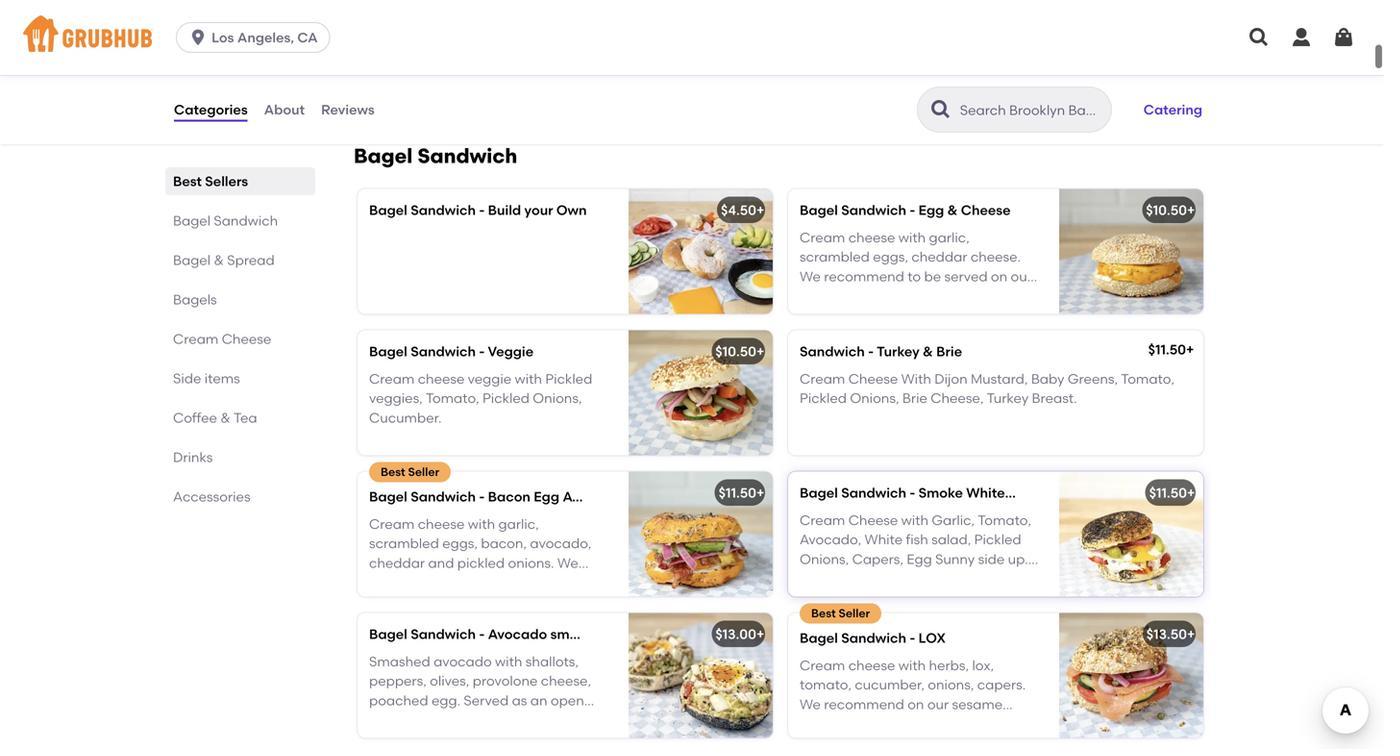 Task type: locate. For each thing, give the bounding box(es) containing it.
- left build
[[479, 202, 485, 218]]

$10.50 +
[[1147, 202, 1196, 218], [716, 343, 765, 360]]

1 vertical spatial to
[[579, 712, 592, 728]]

white up capers,
[[865, 532, 903, 548]]

bagel sandwich up the bagel sandwich - build your own
[[354, 144, 518, 168]]

smashed
[[369, 653, 431, 670]]

up.
[[1008, 551, 1029, 567]]

0 horizontal spatial brie
[[903, 390, 928, 407]]

0 vertical spatial on
[[991, 268, 1008, 285]]

cream for sandwich - turkey & brie
[[800, 371, 846, 387]]

0 horizontal spatial tomato,
[[426, 390, 480, 407]]

with inside smashed avocado with shallots, peppers, olives, provolone cheese, poached egg. served as an open face sandwich. we recommend to use our plain bagel.
[[495, 653, 523, 670]]

we down served
[[471, 712, 492, 728]]

los angeles, ca
[[212, 29, 318, 46]]

0 vertical spatial seller
[[408, 465, 440, 479]]

on down cucumber,
[[908, 696, 925, 713]]

0 horizontal spatial $10.50
[[716, 343, 757, 360]]

bagel sandwich - build your own image
[[629, 189, 773, 314]]

bagel.
[[800, 716, 841, 732], [455, 731, 497, 748]]

0 horizontal spatial best seller
[[381, 465, 440, 479]]

sandwich.
[[402, 712, 468, 728]]

build
[[488, 202, 521, 218]]

cream down sandwich - turkey & brie
[[800, 371, 846, 387]]

1 vertical spatial best seller
[[812, 606, 870, 620]]

0 vertical spatial egg
[[919, 202, 945, 218]]

with down veggie
[[515, 371, 542, 387]]

bagel for egg
[[800, 202, 838, 218]]

1 vertical spatial on
[[908, 696, 925, 713]]

- left bacon
[[479, 489, 485, 505]]

0 horizontal spatial seller
[[408, 465, 440, 479]]

tomato, right the 'greens,'
[[1122, 371, 1175, 387]]

2 horizontal spatial best
[[812, 606, 836, 620]]

1 horizontal spatial tomato,
[[978, 512, 1032, 528]]

provolone
[[473, 673, 538, 689]]

catering
[[1144, 101, 1203, 118]]

- left "lox"
[[910, 630, 916, 646]]

bagel. down tomato, at the bottom right of the page
[[800, 716, 841, 732]]

recommend down capers,
[[824, 571, 905, 587]]

cheese inside cream cheese veggie with pickled veggies, tomato, pickled onions, cucumber.
[[418, 371, 465, 387]]

recommend inside cream cheese with herbs, lox, tomato, cucumber, onions, capers. we recommend on our sesame bagel.
[[824, 696, 905, 713]]

turkey
[[877, 343, 920, 360], [987, 390, 1029, 407]]

bagel. right 'plain'
[[455, 731, 497, 748]]

onions, inside cream cheese with dijon mustard, baby greens, tomato, pickled onions, brie cheese, turkey breast.
[[850, 390, 900, 407]]

cheese inside cream cheese with herbs, lox, tomato, cucumber, onions, capers. we recommend on our sesame bagel.
[[849, 657, 896, 674]]

- for bagel sandwich - build your own
[[479, 202, 485, 218]]

0 horizontal spatial bagel sandwich
[[173, 213, 278, 229]]

cheese up capers,
[[849, 512, 898, 528]]

cheese down sandwich - turkey & brie
[[849, 371, 898, 387]]

- for bagel sandwich - bacon egg avocado & cheese
[[479, 489, 485, 505]]

+
[[410, 59, 418, 76], [757, 202, 765, 218], [1188, 202, 1196, 218], [1187, 342, 1195, 358], [757, 343, 765, 360], [757, 485, 765, 501], [1188, 485, 1196, 501], [757, 626, 765, 643], [1188, 626, 1196, 643]]

we inside smashed avocado with shallots, peppers, olives, provolone cheese, poached egg. served as an open face sandwich. we recommend to use our plain bagel.
[[471, 712, 492, 728]]

cheese for cream cheese with garlic, tomato, avocado, white fish salad, pickled onions, capers, egg sunny side up. we recommend in our everything bagel
[[849, 512, 898, 528]]

1 horizontal spatial seller
[[839, 606, 870, 620]]

1 horizontal spatial on
[[991, 268, 1008, 285]]

pickled up 'side'
[[975, 532, 1022, 548]]

recommend
[[824, 268, 905, 285], [824, 571, 905, 587], [824, 696, 905, 713], [495, 712, 576, 728]]

0 horizontal spatial avocado
[[488, 626, 547, 643]]

coffee & tea
[[173, 410, 257, 426]]

2 vertical spatial tomato,
[[978, 512, 1032, 528]]

white
[[967, 485, 1006, 501], [865, 532, 903, 548]]

cheese up items
[[222, 331, 271, 347]]

- left smoke
[[910, 485, 916, 501]]

with for bagel sandwich - smoke white fish salad
[[902, 512, 929, 528]]

with for bagel sandwich - lox
[[899, 657, 926, 674]]

avocado
[[434, 653, 492, 670]]

2 vertical spatial egg
[[907, 551, 933, 567]]

to inside smashed avocado with shallots, peppers, olives, provolone cheese, poached egg. served as an open face sandwich. we recommend to use our plain bagel.
[[579, 712, 592, 728]]

1 horizontal spatial onions,
[[800, 551, 849, 567]]

1 vertical spatial $4.50
[[721, 202, 757, 218]]

0 horizontal spatial to
[[579, 712, 592, 728]]

cream up tomato, at the bottom right of the page
[[800, 657, 846, 674]]

with inside cream cheese with garlic, tomato, avocado, white fish salad, pickled onions, capers, egg sunny side up. we recommend in our everything bagel
[[902, 512, 929, 528]]

0 horizontal spatial onions,
[[533, 390, 582, 407]]

svg image
[[1291, 26, 1314, 49], [1333, 26, 1356, 49], [189, 28, 208, 47], [1167, 63, 1191, 86]]

lox,
[[973, 657, 994, 674]]

we down tomato, at the bottom right of the page
[[800, 696, 821, 713]]

$4.50 for $4.50 +
[[721, 202, 757, 218]]

cream inside cream cheese with garlic, scrambled eggs, cheddar cheese. we recommend to be served on our everything bagel
[[800, 229, 846, 246]]

bagel sandwich - veggie
[[369, 343, 534, 360]]

smashed avocado with shallots, peppers, olives, provolone cheese, poached egg. served as an open face sandwich. we recommend to use our plain bagel.
[[369, 653, 592, 748]]

our inside smashed avocado with shallots, peppers, olives, provolone cheese, poached egg. served as an open face sandwich. we recommend to use our plain bagel.
[[395, 731, 417, 748]]

brie down with
[[903, 390, 928, 407]]

bacon
[[488, 489, 531, 505]]

sandwich up eggs, on the right top of page
[[842, 202, 907, 218]]

best seller down cucumber.
[[381, 465, 440, 479]]

best seller for bagel sandwich - bacon egg avocado & cheese
[[381, 465, 440, 479]]

veggie
[[468, 371, 512, 387]]

with down bagel sandwich -  egg & cheese
[[899, 229, 926, 246]]

avocado right bacon
[[563, 489, 622, 505]]

brie
[[937, 343, 963, 360], [903, 390, 928, 407]]

cheese inside cream cheese with dijon mustard, baby greens, tomato, pickled onions, brie cheese, turkey breast.
[[849, 371, 898, 387]]

cream cheese with dijon mustard, baby greens, tomato, pickled onions, brie cheese, turkey breast.
[[800, 371, 1175, 407]]

bagel
[[354, 144, 413, 168], [369, 202, 408, 218], [800, 202, 838, 218], [173, 213, 211, 229], [173, 252, 211, 268], [369, 343, 408, 360], [800, 485, 838, 501], [369, 489, 408, 505], [369, 626, 408, 643], [800, 630, 838, 646]]

svg image inside los angeles, ca button
[[189, 28, 208, 47]]

recommend inside smashed avocado with shallots, peppers, olives, provolone cheese, poached egg. served as an open face sandwich. we recommend to use our plain bagel.
[[495, 712, 576, 728]]

cheese up garlic,
[[961, 202, 1011, 218]]

with
[[899, 229, 926, 246], [515, 371, 542, 387], [902, 512, 929, 528], [495, 653, 523, 670], [899, 657, 926, 674]]

brie up dijon
[[937, 343, 963, 360]]

with
[[902, 371, 932, 387]]

0 vertical spatial $10.50 +
[[1147, 202, 1196, 218]]

garlic,
[[932, 512, 975, 528]]

best up bagel sandwich - lox
[[812, 606, 836, 620]]

0 vertical spatial tomato,
[[1122, 371, 1175, 387]]

best seller
[[381, 465, 440, 479], [812, 606, 870, 620]]

recommend down an
[[495, 712, 576, 728]]

cream
[[800, 229, 846, 246], [173, 331, 219, 347], [369, 371, 415, 387], [800, 371, 846, 387], [800, 512, 846, 528], [800, 657, 846, 674]]

1 vertical spatial $10.50 +
[[716, 343, 765, 360]]

2 horizontal spatial onions,
[[850, 390, 900, 407]]

1 vertical spatial seller
[[839, 606, 870, 620]]

svg image
[[1248, 26, 1271, 49]]

sandwich for veggie
[[411, 343, 476, 360]]

reviews
[[321, 101, 375, 118]]

cream inside cream cheese with dijon mustard, baby greens, tomato, pickled onions, brie cheese, turkey breast.
[[800, 371, 846, 387]]

cream down the bagels
[[173, 331, 219, 347]]

our inside cream cheese with garlic, scrambled eggs, cheddar cheese. we recommend to be served on our everything bagel
[[1011, 268, 1033, 285]]

pickled down veggie
[[483, 390, 530, 407]]

sandwich down everything
[[800, 343, 865, 360]]

best seller up bagel sandwich - lox
[[812, 606, 870, 620]]

dijon
[[935, 371, 968, 387]]

seller up bagel sandwich - lox
[[839, 606, 870, 620]]

bagel sandwich - avocado smash image
[[629, 613, 773, 738]]

1 horizontal spatial bagel sandwich
[[354, 144, 518, 168]]

with inside cream cheese with herbs, lox, tomato, cucumber, onions, capers. we recommend on our sesame bagel.
[[899, 657, 926, 674]]

bagel sandwich down sellers
[[173, 213, 278, 229]]

our down the onions,
[[928, 696, 949, 713]]

1 horizontal spatial $4.50
[[889, 59, 925, 76]]

- up veggie
[[479, 343, 485, 360]]

bagel down the avocado,
[[800, 590, 838, 606]]

cheese.
[[971, 249, 1021, 265]]

cream inside cream cheese with herbs, lox, tomato, cucumber, onions, capers. we recommend on our sesame bagel.
[[800, 657, 846, 674]]

be
[[925, 268, 942, 285]]

1 horizontal spatial avocado
[[563, 489, 622, 505]]

white inside cream cheese with garlic, tomato, avocado, white fish salad, pickled onions, capers, egg sunny side up. we recommend in our everything bagel
[[865, 532, 903, 548]]

best for bagels
[[173, 173, 202, 189]]

white left fish
[[967, 485, 1006, 501]]

spread
[[227, 252, 275, 268]]

with up provolone
[[495, 653, 523, 670]]

1 vertical spatial turkey
[[987, 390, 1029, 407]]

0 vertical spatial bagel sandwich
[[354, 144, 518, 168]]

sandwich for build
[[411, 202, 476, 218]]

$10.50 for cream cheese with garlic, scrambled eggs, cheddar cheese. we recommend to be served on our everything bagel
[[1147, 202, 1188, 218]]

cheese for bagel sandwich - lox
[[849, 657, 896, 674]]

bagel sandwich - smoke white fish salad image
[[1060, 472, 1204, 597]]

cream up scrambled
[[800, 229, 846, 246]]

$10.50
[[1147, 202, 1188, 218], [716, 343, 757, 360]]

our right in
[[923, 571, 944, 587]]

tomato, inside cream cheese with garlic, tomato, avocado, white fish salad, pickled onions, capers, egg sunny side up. we recommend in our everything bagel
[[978, 512, 1032, 528]]

bagels
[[173, 291, 217, 308]]

we down the avocado,
[[800, 571, 821, 587]]

0 vertical spatial best
[[173, 173, 202, 189]]

0 horizontal spatial bagel
[[800, 590, 838, 606]]

1 horizontal spatial bagel
[[872, 288, 910, 304]]

bagel
[[872, 288, 910, 304], [800, 590, 838, 606]]

0 horizontal spatial turkey
[[877, 343, 920, 360]]

bagel for veggie
[[369, 343, 408, 360]]

onions,
[[928, 677, 975, 693]]

bagel inside cream cheese with garlic, tomato, avocado, white fish salad, pickled onions, capers, egg sunny side up. we recommend in our everything bagel
[[800, 590, 838, 606]]

best for $13.50
[[812, 606, 836, 620]]

turkey down mustard,
[[987, 390, 1029, 407]]

$4.50 inside button
[[889, 59, 925, 76]]

egg up garlic,
[[919, 202, 945, 218]]

bagel for build
[[369, 202, 408, 218]]

1 vertical spatial best
[[381, 465, 405, 479]]

pickled
[[546, 371, 593, 387], [483, 390, 530, 407], [800, 390, 847, 407], [975, 532, 1022, 548]]

egg inside cream cheese with garlic, tomato, avocado, white fish salad, pickled onions, capers, egg sunny side up. we recommend in our everything bagel
[[907, 551, 933, 567]]

sandwich up the avocado,
[[842, 485, 907, 501]]

cheese for bagel sandwich - veggie
[[418, 371, 465, 387]]

1 vertical spatial white
[[865, 532, 903, 548]]

sandwich left build
[[411, 202, 476, 218]]

our right use
[[395, 731, 417, 748]]

0 horizontal spatial bagel.
[[455, 731, 497, 748]]

$4.50 button
[[875, 0, 1204, 100]]

smoke
[[919, 485, 963, 501]]

tomato, down fish
[[978, 512, 1032, 528]]

sandwich left bacon
[[411, 489, 476, 505]]

cream up "veggies,"
[[369, 371, 415, 387]]

1 horizontal spatial turkey
[[987, 390, 1029, 407]]

1 horizontal spatial $10.50
[[1147, 202, 1188, 218]]

sandwich up avocado
[[411, 626, 476, 643]]

0 vertical spatial $4.50
[[889, 59, 925, 76]]

with inside cream cheese with garlic, scrambled eggs, cheddar cheese. we recommend to be served on our everything bagel
[[899, 229, 926, 246]]

egg down fish at the bottom of page
[[907, 551, 933, 567]]

0 vertical spatial best seller
[[381, 465, 440, 479]]

recommend inside cream cheese with garlic, tomato, avocado, white fish salad, pickled onions, capers, egg sunny side up. we recommend in our everything bagel
[[824, 571, 905, 587]]

our
[[1011, 268, 1033, 285], [923, 571, 944, 587], [928, 696, 949, 713], [395, 731, 417, 748]]

cream cheese with garlic, scrambled eggs, cheddar cheese. we recommend to be served on our everything bagel
[[800, 229, 1033, 304]]

use
[[369, 731, 392, 748]]

bagel for bacon
[[369, 489, 408, 505]]

to left be
[[908, 268, 921, 285]]

search icon image
[[930, 98, 953, 121]]

- for bagel sandwich - veggie
[[479, 343, 485, 360]]

0 horizontal spatial best
[[173, 173, 202, 189]]

seller
[[408, 465, 440, 479], [839, 606, 870, 620]]

- up cheddar
[[910, 202, 916, 218]]

1 vertical spatial bagel
[[800, 590, 838, 606]]

fish
[[906, 532, 929, 548]]

best for $11.50
[[381, 465, 405, 479]]

1 vertical spatial tomato,
[[426, 390, 480, 407]]

Search Brooklyn Bagel Bakery search field
[[959, 101, 1106, 119]]

best left sellers
[[173, 173, 202, 189]]

egg
[[919, 202, 945, 218], [534, 489, 560, 505], [907, 551, 933, 567]]

to down open
[[579, 712, 592, 728]]

bagel sandwich - smoke white fish salad
[[800, 485, 1075, 501]]

1 horizontal spatial to
[[908, 268, 921, 285]]

0 vertical spatial brie
[[937, 343, 963, 360]]

turkey inside cream cheese with dijon mustard, baby greens, tomato, pickled onions, brie cheese, turkey breast.
[[987, 390, 1029, 407]]

tea
[[234, 410, 257, 426]]

with inside cream cheese veggie with pickled veggies, tomato, pickled onions, cucumber.
[[515, 371, 542, 387]]

cream cheese with herbs, lox, tomato, cucumber, onions, capers. we recommend on our sesame bagel.
[[800, 657, 1026, 732]]

sandwich up veggie
[[411, 343, 476, 360]]

egg right bacon
[[534, 489, 560, 505]]

2 horizontal spatial tomato,
[[1122, 371, 1175, 387]]

cheese for cream cheese
[[222, 331, 271, 347]]

best down cucumber.
[[381, 465, 405, 479]]

cream for bagel sandwich - lox
[[800, 657, 846, 674]]

we up everything
[[800, 268, 821, 285]]

veggies,
[[369, 390, 423, 407]]

cheese inside cream cheese with garlic, tomato, avocado, white fish salad, pickled onions, capers, egg sunny side up. we recommend in our everything bagel
[[849, 512, 898, 528]]

lox
[[919, 630, 946, 646]]

cream inside cream cheese veggie with pickled veggies, tomato, pickled onions, cucumber.
[[369, 371, 415, 387]]

0 horizontal spatial $4.50
[[721, 202, 757, 218]]

cheese inside cream cheese with garlic, scrambled eggs, cheddar cheese. we recommend to be served on our everything bagel
[[849, 229, 896, 246]]

with up cucumber,
[[899, 657, 926, 674]]

1 horizontal spatial best seller
[[812, 606, 870, 620]]

recommend down cucumber,
[[824, 696, 905, 713]]

1 horizontal spatial best
[[381, 465, 405, 479]]

onions, down sandwich - turkey & brie
[[850, 390, 900, 407]]

shallots,
[[526, 653, 579, 670]]

1 horizontal spatial bagel.
[[800, 716, 841, 732]]

0 vertical spatial bagel
[[872, 288, 910, 304]]

$4.50
[[889, 59, 925, 76], [721, 202, 757, 218]]

cream for bagel sandwich - smoke white fish salad
[[800, 512, 846, 528]]

pickled down sandwich - turkey & brie
[[800, 390, 847, 407]]

0 horizontal spatial white
[[865, 532, 903, 548]]

with up fish at the bottom of page
[[902, 512, 929, 528]]

tomato, down veggie
[[426, 390, 480, 407]]

seller down cucumber.
[[408, 465, 440, 479]]

0 vertical spatial turkey
[[877, 343, 920, 360]]

bagel sandwich - lox image
[[1060, 613, 1204, 738]]

0 vertical spatial to
[[908, 268, 921, 285]]

on down cheese.
[[991, 268, 1008, 285]]

bagel sandwich - bacon egg avocado & cheese image
[[629, 472, 773, 597]]

1 vertical spatial brie
[[903, 390, 928, 407]]

bagel down eggs, on the right top of page
[[872, 288, 910, 304]]

1 horizontal spatial $10.50 +
[[1147, 202, 1196, 218]]

avocado
[[563, 489, 622, 505], [488, 626, 547, 643]]

cream inside cream cheese with garlic, tomato, avocado, white fish salad, pickled onions, capers, egg sunny side up. we recommend in our everything bagel
[[800, 512, 846, 528]]

turkey up with
[[877, 343, 920, 360]]

- up avocado
[[479, 626, 485, 643]]

sandwich
[[418, 144, 518, 168], [411, 202, 476, 218], [842, 202, 907, 218], [214, 213, 278, 229], [411, 343, 476, 360], [800, 343, 865, 360], [842, 485, 907, 501], [411, 489, 476, 505], [411, 626, 476, 643], [842, 630, 907, 646]]

2 vertical spatial best
[[812, 606, 836, 620]]

onions, down the avocado,
[[800, 551, 849, 567]]

peppers,
[[369, 673, 427, 689]]

sandwich up spread
[[214, 213, 278, 229]]

1 vertical spatial $10.50
[[716, 343, 757, 360]]

cream up the avocado,
[[800, 512, 846, 528]]

recommend down eggs, on the right top of page
[[824, 268, 905, 285]]

cream cheese veggie with pickled veggies, tomato, pickled onions, cucumber.
[[369, 371, 593, 426]]

0 vertical spatial white
[[967, 485, 1006, 501]]

tomato,
[[1122, 371, 1175, 387], [426, 390, 480, 407], [978, 512, 1032, 528]]

0 vertical spatial $10.50
[[1147, 202, 1188, 218]]

our down cheese.
[[1011, 268, 1033, 285]]

side items
[[173, 370, 240, 387]]

pickled inside cream cheese with garlic, tomato, avocado, white fish salad, pickled onions, capers, egg sunny side up. we recommend in our everything bagel
[[975, 532, 1022, 548]]

sandwich up cucumber,
[[842, 630, 907, 646]]

onions, down veggie
[[533, 390, 582, 407]]

0 horizontal spatial $10.50 +
[[716, 343, 765, 360]]

sandwich up the bagel sandwich - build your own
[[418, 144, 518, 168]]

avocado up shallots,
[[488, 626, 547, 643]]

bagel sandwich - avocado smash
[[369, 626, 594, 643]]

we inside cream cheese with garlic, tomato, avocado, white fish salad, pickled onions, capers, egg sunny side up. we recommend in our everything bagel
[[800, 571, 821, 587]]

0 horizontal spatial on
[[908, 696, 925, 713]]



Task type: vqa. For each thing, say whether or not it's contained in the screenshot.
and
no



Task type: describe. For each thing, give the bounding box(es) containing it.
own
[[557, 202, 587, 218]]

baby
[[1032, 371, 1065, 387]]

breast.
[[1032, 390, 1078, 407]]

avocado,
[[800, 532, 862, 548]]

onions, inside cream cheese veggie with pickled veggies, tomato, pickled onions, cucumber.
[[533, 390, 582, 407]]

bagel for avocado
[[369, 626, 408, 643]]

sellers
[[205, 173, 248, 189]]

we inside cream cheese with herbs, lox, tomato, cucumber, onions, capers. we recommend on our sesame bagel.
[[800, 696, 821, 713]]

our inside cream cheese with garlic, tomato, avocado, white fish salad, pickled onions, capers, egg sunny side up. we recommend in our everything bagel
[[923, 571, 944, 587]]

cream cheese with garlic, tomato, avocado, white fish salad, pickled onions, capers, egg sunny side up. we recommend in our everything bagel
[[800, 512, 1032, 606]]

open
[[551, 692, 584, 709]]

bagel. inside smashed avocado with shallots, peppers, olives, provolone cheese, poached egg. served as an open face sandwich. we recommend to use our plain bagel.
[[455, 731, 497, 748]]

tomato, inside cream cheese with dijon mustard, baby greens, tomato, pickled onions, brie cheese, turkey breast.
[[1122, 371, 1175, 387]]

sandwich for smoke
[[842, 485, 907, 501]]

- down everything
[[868, 343, 874, 360]]

cheese,
[[931, 390, 984, 407]]

on inside cream cheese with herbs, lox, tomato, cucumber, onions, capers. we recommend on our sesame bagel.
[[908, 696, 925, 713]]

with for bagel sandwich -  egg & cheese
[[899, 229, 926, 246]]

ca
[[297, 29, 318, 46]]

cucumber,
[[855, 677, 925, 693]]

eggs,
[[873, 249, 909, 265]]

bagel for smoke
[[800, 485, 838, 501]]

cucumber.
[[369, 410, 442, 426]]

plain
[[420, 731, 452, 748]]

brie inside cream cheese with dijon mustard, baby greens, tomato, pickled onions, brie cheese, turkey breast.
[[903, 390, 928, 407]]

1 horizontal spatial white
[[967, 485, 1006, 501]]

scrambled
[[800, 249, 870, 265]]

bagel sandwich - build your own
[[369, 202, 587, 218]]

as
[[512, 692, 527, 709]]

veggie
[[488, 343, 534, 360]]

coffee
[[173, 410, 217, 426]]

reviews button
[[320, 75, 376, 144]]

capers,
[[853, 551, 904, 567]]

$10.50 + for cream cheese veggie with pickled veggies, tomato, pickled onions, cucumber.
[[716, 343, 765, 360]]

$4.50 +
[[721, 202, 765, 218]]

drinks
[[173, 449, 213, 465]]

$10.50 for cream cheese veggie with pickled veggies, tomato, pickled onions, cucumber.
[[716, 343, 757, 360]]

in
[[908, 571, 920, 587]]

bagel sandwich - bacon egg avocado & cheese
[[369, 489, 686, 505]]

everything
[[800, 288, 869, 304]]

1 horizontal spatial brie
[[937, 343, 963, 360]]

categories
[[174, 101, 248, 118]]

$13.50
[[1147, 626, 1188, 643]]

bagel sandwich -  egg & cheese image
[[1060, 189, 1204, 314]]

los
[[212, 29, 234, 46]]

cream cheese
[[173, 331, 271, 347]]

$13.00
[[716, 626, 757, 643]]

- for bagel sandwich -  egg & cheese
[[910, 202, 916, 218]]

bagel for lox
[[800, 630, 838, 646]]

- for bagel sandwich - lox
[[910, 630, 916, 646]]

cheese for cream cheese with dijon mustard, baby greens, tomato, pickled onions, brie cheese, turkey breast.
[[849, 371, 898, 387]]

cream for bagel sandwich - veggie
[[369, 371, 415, 387]]

bagel sandwich - lox
[[800, 630, 946, 646]]

salad
[[1038, 485, 1075, 501]]

pickled inside cream cheese with dijon mustard, baby greens, tomato, pickled onions, brie cheese, turkey breast.
[[800, 390, 847, 407]]

salad,
[[932, 532, 972, 548]]

tomato, inside cream cheese veggie with pickled veggies, tomato, pickled onions, cucumber.
[[426, 390, 480, 407]]

- for bagel sandwich - avocado smash
[[479, 626, 485, 643]]

to inside cream cheese with garlic, scrambled eggs, cheddar cheese. we recommend to be served on our everything bagel
[[908, 268, 921, 285]]

smash
[[551, 626, 594, 643]]

cream for bagel sandwich -  egg & cheese
[[800, 229, 846, 246]]

best sellers
[[173, 173, 248, 189]]

about
[[264, 101, 305, 118]]

sandwich for avocado
[[411, 626, 476, 643]]

greens,
[[1068, 371, 1119, 387]]

$10.50 + for cream cheese with garlic, scrambled eggs, cheddar cheese. we recommend to be served on our everything bagel
[[1147, 202, 1196, 218]]

main navigation navigation
[[0, 0, 1385, 75]]

on inside cream cheese with garlic, scrambled eggs, cheddar cheese. we recommend to be served on our everything bagel
[[991, 268, 1008, 285]]

items
[[205, 370, 240, 387]]

accessories
[[173, 489, 251, 505]]

capers.
[[978, 677, 1026, 693]]

your
[[525, 202, 553, 218]]

egg.
[[432, 692, 461, 709]]

$4.50 for $4.50
[[889, 59, 925, 76]]

side
[[979, 551, 1005, 567]]

seller for bagel sandwich - bacon egg avocado & cheese
[[408, 465, 440, 479]]

1 vertical spatial bagel sandwich
[[173, 213, 278, 229]]

1 vertical spatial avocado
[[488, 626, 547, 643]]

$13.50 +
[[1147, 626, 1196, 643]]

everything
[[947, 571, 1016, 587]]

an
[[531, 692, 548, 709]]

herbs,
[[929, 657, 969, 674]]

garlic,
[[929, 229, 970, 246]]

los angeles, ca button
[[176, 22, 338, 53]]

cheddar
[[912, 249, 968, 265]]

$13.00 +
[[716, 626, 765, 643]]

tomato,
[[800, 677, 852, 693]]

1 vertical spatial egg
[[534, 489, 560, 505]]

sandwich for bacon
[[411, 489, 476, 505]]

mustard,
[[971, 371, 1028, 387]]

sunny
[[936, 551, 975, 567]]

face
[[369, 712, 399, 728]]

sandwich - turkey & brie
[[800, 343, 963, 360]]

categories button
[[173, 75, 249, 144]]

bagel sandwich - veggie image
[[629, 330, 773, 455]]

with for bagel sandwich - avocado smash
[[495, 653, 523, 670]]

catering button
[[1136, 88, 1212, 131]]

sandwich for egg
[[842, 202, 907, 218]]

0 vertical spatial avocado
[[563, 489, 622, 505]]

best seller for bagel sandwich - lox
[[812, 606, 870, 620]]

sandwich for lox
[[842, 630, 907, 646]]

cheese,
[[541, 673, 591, 689]]

recommend inside cream cheese with garlic, scrambled eggs, cheddar cheese. we recommend to be served on our everything bagel
[[824, 268, 905, 285]]

seller for bagel sandwich - lox
[[839, 606, 870, 620]]

cheese for bagel sandwich -  egg & cheese
[[849, 229, 896, 246]]

pickled right veggie
[[546, 371, 593, 387]]

side
[[173, 370, 201, 387]]

served
[[464, 692, 509, 709]]

bagel. inside cream cheese with herbs, lox, tomato, cucumber, onions, capers. we recommend on our sesame bagel.
[[800, 716, 841, 732]]

angeles,
[[237, 29, 294, 46]]

sesame
[[953, 696, 1003, 713]]

bagel inside cream cheese with garlic, scrambled eggs, cheddar cheese. we recommend to be served on our everything bagel
[[872, 288, 910, 304]]

bagel sandwich -  egg & cheese
[[800, 202, 1011, 218]]

poached
[[369, 692, 429, 709]]

we inside cream cheese with garlic, scrambled eggs, cheddar cheese. we recommend to be served on our everything bagel
[[800, 268, 821, 285]]

served
[[945, 268, 988, 285]]

onions, inside cream cheese with garlic, tomato, avocado, white fish salad, pickled onions, capers, egg sunny side up. we recommend in our everything bagel
[[800, 551, 849, 567]]

- for bagel sandwich - smoke white fish salad
[[910, 485, 916, 501]]

our inside cream cheese with herbs, lox, tomato, cucumber, onions, capers. we recommend on our sesame bagel.
[[928, 696, 949, 713]]

bagel & spread
[[173, 252, 275, 268]]



